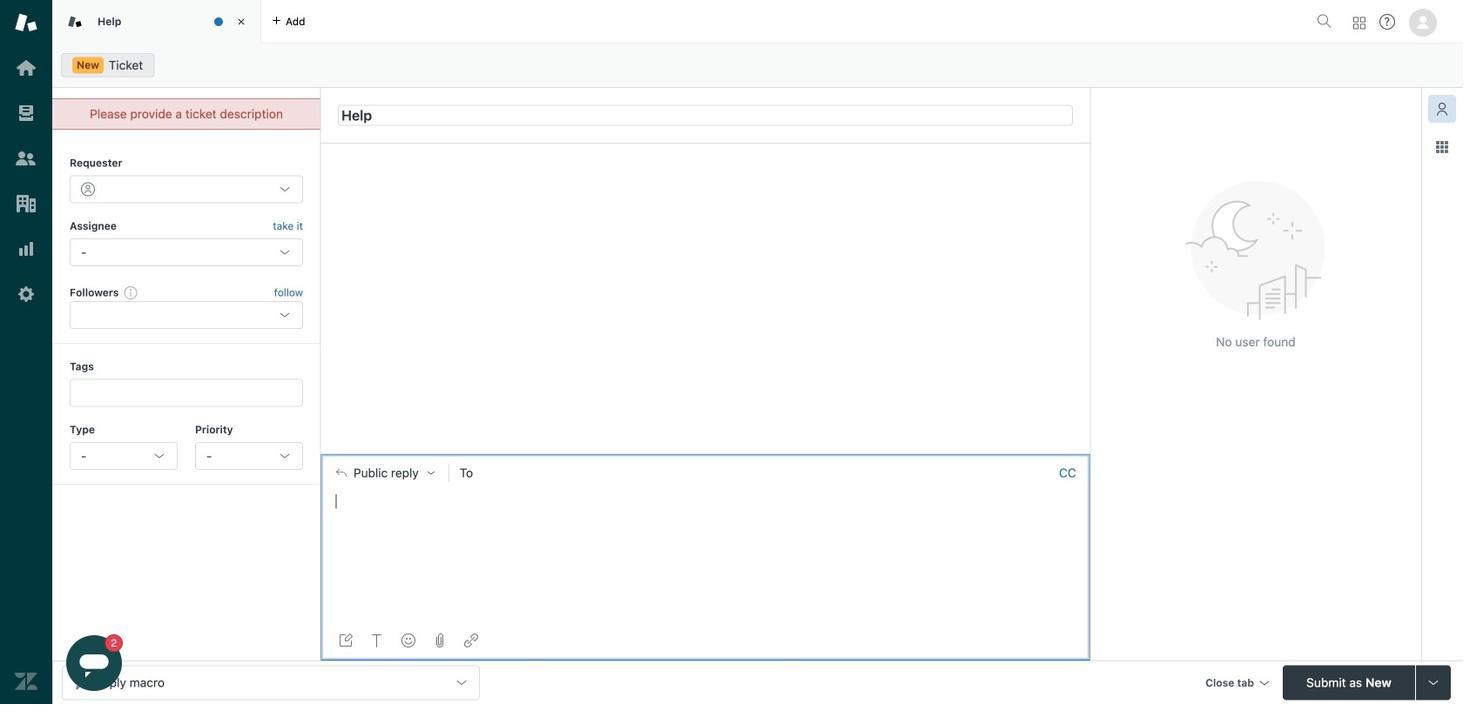 Task type: vqa. For each thing, say whether or not it's contained in the screenshot.
(opens in a new tab) 'icon'
no



Task type: describe. For each thing, give the bounding box(es) containing it.
format text image
[[370, 634, 384, 648]]

customer context image
[[1436, 102, 1450, 116]]

get help image
[[1380, 14, 1396, 30]]

displays possible ticket submission types image
[[1427, 676, 1441, 690]]

zendesk image
[[15, 671, 37, 693]]

secondary element
[[52, 48, 1463, 83]]

customers image
[[15, 147, 37, 170]]

views image
[[15, 102, 37, 125]]

insert emojis image
[[402, 634, 416, 648]]

close image
[[233, 13, 250, 30]]

tabs tab list
[[52, 0, 1310, 44]]

organizations image
[[15, 193, 37, 215]]



Task type: locate. For each thing, give the bounding box(es) containing it.
info on adding followers image
[[124, 286, 138, 300]]

admin image
[[15, 283, 37, 306]]

reporting image
[[15, 238, 37, 260]]

Subject field
[[338, 105, 1073, 126]]

tab
[[52, 0, 261, 44]]

Public reply composer text field
[[328, 492, 1083, 528]]

apps image
[[1436, 140, 1450, 154]]

add attachment image
[[433, 634, 447, 648]]

add link (cmd k) image
[[464, 634, 478, 648]]

get started image
[[15, 57, 37, 79]]

draft mode image
[[339, 634, 353, 648]]

main element
[[0, 0, 52, 705]]

zendesk support image
[[15, 11, 37, 34]]

zendesk products image
[[1354, 17, 1366, 29]]



